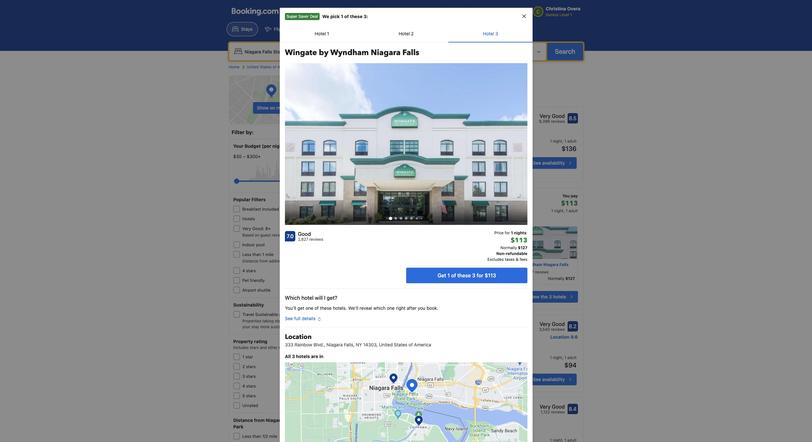 Task type: vqa. For each thing, say whether or not it's contained in the screenshot.
Change
no



Task type: locate. For each thing, give the bounding box(es) containing it.
park up 225
[[401, 65, 409, 69]]

reviews for pleasant · 107 reviews
[[451, 270, 465, 275]]

3 left taxis
[[495, 31, 498, 36]]

mile inside "less than 1 mile distance from address"
[[266, 252, 274, 257]]

$127 up fees
[[518, 245, 528, 250]]

0 horizontal spatial one
[[306, 306, 313, 311]]

1 downtown niagara falls, niagara falls from the top
[[395, 123, 467, 128]]

2 vertical spatial show on map
[[472, 414, 497, 419]]

refundable up fees
[[506, 251, 528, 256]]

rooms
[[434, 217, 445, 222]]

hotels inside wingate by wyndham niagara falls dialog
[[296, 354, 310, 360]]

from inside distance from niagara falls state park
[[254, 418, 265, 423]]

wyndham up niagara falls
[[330, 47, 369, 58]]

very left 8.4
[[540, 404, 551, 410]]

see availability
[[533, 160, 565, 166], [533, 377, 565, 382]]

very for 8.4
[[540, 404, 551, 410]]

see full details button
[[285, 316, 322, 322]]

, inside 1 night , 1 adult $136
[[563, 139, 564, 144]]

downtown niagara falls, niagara falls down seneca niagara resort & casino
[[395, 123, 467, 128]]

1 horizontal spatial search
[[555, 48, 576, 55]]

of up sleeps
[[383, 193, 389, 202]]

0 vertical spatial in
[[392, 49, 396, 54]]

2 7 from the top
[[306, 355, 309, 360]]

availability down 1 night , 1 adult $94
[[543, 377, 565, 382]]

1 horizontal spatial properties
[[411, 76, 444, 84]]

one inside 'button'
[[369, 193, 381, 202]]

see for $94
[[533, 377, 541, 382]]

1 vertical spatial &
[[516, 257, 519, 262]]

1 horizontal spatial normally
[[501, 245, 517, 250]]

0 vertical spatial very good element
[[539, 112, 565, 120]]

get
[[297, 306, 304, 311]]

1 see availability link from the top
[[529, 157, 577, 169]]

7.0 left good 2,827 reviews
[[287, 233, 294, 239]]

view the 3 hotels button
[[526, 291, 578, 303]]

less than 1 mile distance from address
[[242, 252, 284, 264]]

show on map for seneca niagara resort & casino
[[472, 123, 497, 128]]

$113
[[561, 199, 578, 208], [511, 236, 528, 245], [485, 273, 496, 279]]

0 vertical spatial $113
[[561, 199, 578, 208]]

53
[[304, 207, 309, 212], [304, 404, 309, 408]]

2 breakfast included from the top
[[320, 407, 356, 412]]

adult for $94
[[568, 355, 577, 360]]

downtown
[[395, 123, 415, 128], [395, 414, 415, 419]]

progress bar
[[389, 217, 423, 220]]

1 vertical spatial falls,
[[344, 342, 355, 348]]

& inside price for 1 nights : $113 normally $127 non-refundable excludes taxes & fees
[[516, 257, 519, 262]]

0 horizontal spatial &
[[467, 112, 472, 121]]

very good element for hampton inn niagara falls
[[540, 403, 565, 411]]

0 horizontal spatial america
[[278, 65, 293, 69]]

0 vertical spatial see availability link
[[529, 157, 577, 169]]

united inside location 333 rainbow blvd., niagara falls, ny 14303, united states of america
[[379, 342, 393, 348]]

wingate up new
[[285, 47, 317, 58]]

state for niagara falls state park: 225 properties found
[[361, 76, 377, 84]]

2 53 from the top
[[304, 404, 309, 408]]

7.0 inside wingate by wyndham niagara falls dialog
[[287, 233, 294, 239]]

1 7 from the top
[[306, 288, 309, 293]]

2 than from the top
[[253, 434, 261, 439]]

night) right the (per
[[273, 143, 286, 149]]

from left address
[[260, 259, 268, 264]]

1 vertical spatial non-
[[497, 251, 506, 256]]

1 horizontal spatial for
[[505, 231, 510, 235]]

sustainable for travel sustainable level 3+
[[431, 428, 452, 433]]

deal for super saver deal • room sleeps 1 -
[[350, 205, 358, 210]]

after
[[398, 290, 409, 296], [407, 306, 417, 311]]

good:
[[253, 226, 264, 231]]

1 vertical spatial saver
[[338, 205, 349, 210]]

2 inside button
[[411, 31, 414, 36]]

wingate inside dialog
[[285, 47, 317, 58]]

falls inside 'element'
[[346, 76, 360, 84]]

deal for super saver deal
[[310, 14, 318, 19]]

1 vertical spatial 7.0
[[501, 270, 507, 274]]

good inside very good 1,122 reviews
[[552, 404, 565, 410]]

reviews inside very good 3,540 reviews
[[551, 327, 565, 332]]

1 vertical spatial all
[[285, 354, 291, 360]]

unrated
[[242, 403, 258, 408]]

inn right hampton
[[426, 403, 436, 412]]

taxis
[[501, 26, 510, 32]]

3 inside button
[[549, 294, 552, 300]]

which hotel will i get?
[[285, 295, 337, 301]]

very good element for seneca niagara resort & casino
[[539, 112, 565, 120]]

0 horizontal spatial your
[[242, 325, 251, 330]]

0 vertical spatial 4 stars
[[242, 268, 256, 273]]

0 horizontal spatial hotel
[[301, 295, 314, 301]]

3,540
[[540, 327, 550, 332]]

resort
[[445, 112, 466, 121]]

adult up $94
[[568, 355, 577, 360]]

the
[[364, 290, 371, 296], [541, 294, 548, 300]]

see
[[533, 160, 541, 166], [285, 316, 293, 322], [533, 377, 541, 382]]

3 down 333
[[292, 354, 295, 360]]

these inside 'button'
[[391, 193, 408, 202]]

tab list containing hotel 1
[[280, 25, 533, 43]]

2 less from the top
[[242, 434, 251, 439]]

location for location 333 rainbow blvd., niagara falls, ny 14303, united states of america
[[285, 333, 312, 342]]

1 vertical spatial show
[[472, 123, 482, 128]]

1 vertical spatial super
[[326, 205, 337, 210]]

0 horizontal spatial queen
[[400, 356, 413, 361]]

2 vertical spatial non-
[[332, 298, 343, 304]]

niagara parkway court motel image
[[411, 227, 492, 259]]

falls, down seneca niagara resort & casino
[[432, 123, 442, 128]]

level for 2
[[448, 345, 457, 350]]

(per
[[262, 143, 271, 149]]

mile
[[266, 252, 274, 257], [269, 434, 277, 439]]

very inside very good 6,398 reviews
[[540, 113, 551, 119]]

0 horizontal spatial refundable
[[343, 298, 367, 304]]

2 up feb,
[[411, 31, 414, 36]]

for inside price for 1 nights : $113 normally $127 non-refundable excludes taxes & fees
[[505, 231, 510, 235]]

see availability link for $136
[[529, 157, 577, 169]]

comfort inn the pointe image
[[325, 321, 390, 385]]

0 vertical spatial less
[[242, 252, 251, 257]]

& left fees
[[516, 257, 519, 262]]

adult inside 1 night , 1 adult $94
[[568, 355, 577, 360]]

reviews inside very good 1,122 reviews
[[551, 410, 565, 415]]

3
[[495, 31, 498, 36], [330, 217, 333, 222], [472, 273, 476, 279], [549, 294, 552, 300], [292, 354, 295, 360], [242, 374, 245, 379]]

1 downtown from the top
[[395, 123, 415, 128]]

level up queen room with two queen beds link
[[448, 345, 457, 350]]

park
[[401, 65, 409, 69], [233, 424, 244, 430]]

24-
[[455, 217, 461, 222]]

travel for travel sustainable level 3+
[[418, 428, 429, 433]]

good inside very good 3,540 reviews
[[552, 321, 565, 327]]

queen right two
[[444, 356, 457, 361]]

america left new
[[278, 65, 293, 69]]

one
[[369, 193, 381, 202], [306, 306, 313, 311], [387, 306, 395, 311]]

filters
[[252, 197, 266, 202]]

in left jan,
[[392, 49, 396, 54]]

excludes
[[488, 257, 504, 262]]

saver inside wingate by wyndham niagara falls dialog
[[299, 14, 309, 19]]

falls, down hampton inn niagara falls
[[432, 414, 442, 419]]

parkway
[[430, 262, 447, 267]]

distance from niagara falls state park
[[233, 418, 308, 430]]

27
[[304, 365, 309, 369]]

falls inside dialog
[[403, 47, 419, 58]]

reviews inside very good 6,398 reviews
[[551, 119, 565, 124]]

1 53 from the top
[[304, 207, 309, 212]]

falls inside distance from niagara falls state park
[[284, 418, 295, 423]]

0 vertical spatial all
[[325, 217, 329, 222]]

1 horizontal spatial the
[[541, 294, 548, 300]]

reviews inside good 2,827 reviews
[[309, 237, 323, 242]]

hotel right exact
[[386, 290, 397, 296]]

, inside 1 night , 1 adult $94
[[563, 355, 564, 360]]

state inside 'link'
[[318, 65, 328, 69]]

casino
[[474, 112, 495, 121]]

1 horizontal spatial 7.0
[[501, 270, 507, 274]]

0 horizontal spatial $113
[[485, 273, 496, 279]]

than inside "less than 1 mile distance from address"
[[253, 252, 261, 257]]

night up $136
[[553, 139, 563, 144]]

deluxe
[[400, 139, 413, 144]]

1 queen from the left
[[400, 356, 413, 361]]

of up queen
[[409, 342, 413, 348]]

park up less than 1/2 mile
[[233, 424, 244, 430]]

hotels right three
[[428, 193, 447, 202]]

2 left queen
[[400, 362, 402, 367]]

0 vertical spatial wingate
[[285, 47, 317, 58]]

all down ratings
[[285, 354, 291, 360]]

less for less than 1 mile distance from address
[[242, 252, 251, 257]]

in inside "button"
[[392, 49, 396, 54]]

of inside 'button'
[[383, 193, 389, 202]]

see availability link
[[529, 157, 577, 169], [529, 374, 577, 386]]

reviews for based on guest reviews
[[272, 233, 286, 238]]

wyndham
[[330, 47, 369, 58], [523, 262, 543, 267]]

room
[[414, 139, 425, 144], [364, 205, 375, 210], [414, 356, 425, 361]]

the right view
[[541, 294, 548, 300]]

$113 down nights
[[511, 236, 528, 245]]

wingate by wyndham niagara falls up niagara falls
[[285, 47, 419, 58]]

show on map inside button
[[257, 105, 286, 111]]

wyndham inside dialog
[[330, 47, 369, 58]]

falls, for hampton
[[432, 414, 442, 419]]

desk
[[481, 217, 490, 222]]

availability down 1 night , 1 adult $136 at top right
[[543, 160, 565, 166]]

0 horizontal spatial wyndham
[[330, 47, 369, 58]]

night for $94
[[553, 355, 563, 360]]

these for we've picked one of these three hotels
[[391, 193, 408, 202]]

econo lodge by the falls image
[[325, 227, 405, 259]]

1 horizontal spatial in
[[392, 49, 396, 54]]

0 vertical spatial room
[[414, 139, 425, 144]]

, down you
[[564, 209, 565, 213]]

&
[[467, 112, 472, 121], [516, 257, 519, 262]]

3 right view
[[549, 294, 552, 300]]

stars inside property rating includes stars and other ratings
[[250, 345, 259, 350]]

free cancellation
[[408, 153, 441, 158]]

2 see availability link from the top
[[529, 374, 577, 386]]

one for get
[[306, 306, 313, 311]]

0 vertical spatial deal
[[310, 14, 318, 19]]

see availability link down 1 night , 1 adult $136 at top right
[[529, 157, 577, 169]]

reveal
[[360, 306, 372, 311]]

$113 down excludes
[[485, 273, 496, 279]]

good inside very good 6,398 reviews
[[552, 113, 565, 119]]

search
[[555, 48, 576, 55], [416, 65, 429, 69]]

list your property link
[[477, 4, 528, 19]]

list
[[481, 9, 490, 15]]

2,827 down 85
[[298, 237, 308, 242]]

airport
[[485, 26, 499, 32], [242, 288, 256, 293]]

3+
[[464, 428, 469, 433]]

niagara parkway court motel button
[[414, 262, 489, 268]]

hotels down normally $127
[[553, 294, 567, 300]]

normally up taxes
[[501, 245, 517, 250]]

1 vertical spatial properties
[[279, 312, 300, 317]]

14303,
[[363, 342, 378, 348]]

than down indoor pool
[[253, 252, 261, 257]]

0 horizontal spatial saver
[[299, 14, 309, 19]]

super inside wingate by wyndham niagara falls dialog
[[287, 14, 297, 19]]

new york state
[[300, 65, 328, 69]]

2 downtown niagara falls, niagara falls from the top
[[395, 414, 467, 419]]

availability for $136
[[543, 160, 565, 166]]

one up the 62
[[306, 306, 313, 311]]

downtown niagara falls, niagara falls for inn
[[395, 414, 467, 419]]

booking.com image
[[232, 8, 278, 16]]

1 4 from the top
[[242, 268, 245, 273]]

deal left '•'
[[350, 205, 358, 210]]

1 availability from the top
[[543, 160, 565, 166]]

show for seneca niagara resort & casino
[[472, 123, 482, 128]]

free
[[408, 153, 416, 158], [381, 217, 389, 222]]

free left wifi
[[381, 217, 389, 222]]

all
[[325, 217, 329, 222], [285, 354, 291, 360]]

1 see availability from the top
[[533, 160, 565, 166]]

night inside 1 night , 1 adult $94
[[553, 355, 563, 360]]

group
[[237, 176, 305, 187]]

show for hampton inn niagara falls
[[472, 414, 482, 419]]

with for two
[[426, 356, 434, 361]]

non- for smoking
[[408, 217, 417, 222]]

united right 14303,
[[379, 342, 393, 348]]

breakfast included
[[242, 207, 279, 212]]

0 horizontal spatial wingate
[[285, 47, 317, 58]]

breakfast included for comfort inn the pointe image at the bottom left
[[320, 325, 356, 330]]

0 horizontal spatial by
[[319, 47, 329, 58]]

you left 'book.'
[[418, 306, 426, 311]]

hotel 2
[[399, 31, 414, 36]]

2,827 inside good 2,827 reviews
[[298, 237, 308, 242]]

1 vertical spatial scored 7.0 element
[[500, 268, 508, 276]]

adult up $136
[[568, 139, 577, 144]]

very inside very good 3,540 reviews
[[540, 321, 551, 327]]

1 vertical spatial $127
[[566, 276, 575, 281]]

stars right '5'
[[246, 393, 256, 399]]

0 horizontal spatial all
[[285, 354, 291, 360]]

0 vertical spatial america
[[278, 65, 293, 69]]

4 stars up pet
[[242, 268, 256, 273]]

2 horizontal spatial non-
[[497, 251, 506, 256]]

7
[[306, 288, 309, 293], [306, 355, 309, 360]]

blvd.,
[[314, 342, 325, 348]]

2 vertical spatial room
[[414, 356, 425, 361]]

1 inside hotel 1 button
[[327, 31, 329, 36]]

24-hour front desk
[[455, 217, 490, 222]]

7.0 down taxes
[[501, 270, 507, 274]]

0 vertical spatial see
[[533, 160, 541, 166]]

these for we pick 1 of these 3:
[[350, 14, 363, 19]]

you
[[563, 194, 570, 199]]

0 vertical spatial adult
[[568, 139, 577, 144]]

these down i
[[320, 306, 332, 311]]

4 stars
[[242, 268, 256, 273], [242, 384, 256, 389]]

1 breakfast included from the top
[[320, 325, 356, 330]]

0 vertical spatial mile
[[266, 252, 274, 257]]

0 horizontal spatial wingate by wyndham niagara falls
[[285, 47, 419, 58]]

normally inside price for 1 nights : $113 normally $127 non-refundable excludes taxes & fees
[[501, 245, 517, 250]]

stars down 2 stars
[[246, 374, 256, 379]]

scored 7.0 element
[[285, 231, 295, 242], [500, 268, 508, 276]]

distance down unrated
[[233, 418, 253, 423]]

0 horizontal spatial united
[[247, 65, 259, 69]]

room inside "link"
[[414, 139, 425, 144]]

0 horizontal spatial 7.0
[[287, 233, 294, 239]]

2 4 from the top
[[242, 384, 245, 389]]

normally for niagara parkway court motel
[[462, 276, 478, 281]]

sustainable down hampton inn niagara falls
[[431, 428, 452, 433]]

non- for refundable
[[332, 298, 343, 304]]

sustainable up two
[[425, 345, 447, 350]]

niagara inside distance from niagara falls state park
[[266, 418, 283, 423]]

niagara falls link
[[335, 64, 358, 70]]

airport taxis
[[485, 26, 510, 32]]

less for less than 1/2 mile
[[242, 434, 251, 439]]

1 horizontal spatial queen
[[444, 356, 457, 361]]

good
[[552, 113, 565, 119], [298, 231, 311, 237], [552, 321, 565, 327], [552, 404, 565, 410]]

2 horizontal spatial normally
[[548, 276, 565, 281]]

0 vertical spatial by
[[319, 47, 329, 58]]

0 vertical spatial show on map
[[257, 105, 286, 111]]

we've
[[325, 193, 345, 202]]

0 vertical spatial 53
[[304, 207, 309, 212]]

hotels up 27
[[296, 354, 310, 360]]

scored 8.5 element
[[568, 113, 578, 124]]

1 vertical spatial night)
[[273, 143, 286, 149]]

0 vertical spatial ,
[[563, 139, 564, 144]]

1 horizontal spatial 2,827
[[524, 270, 534, 275]]

than for 1
[[253, 252, 261, 257]]

taxes
[[505, 257, 515, 262]]

, down location 9.6
[[563, 355, 564, 360]]

very good element left "8.5"
[[539, 112, 565, 120]]

18
[[304, 434, 309, 439]]

your right list
[[491, 9, 502, 15]]

adult inside 1 night , 1 adult $136
[[568, 139, 577, 144]]

very for 8.5
[[540, 113, 551, 119]]

your inside properties taking steps to make your stay more sustainable
[[242, 325, 251, 330]]

sustainable for travel sustainable level 2
[[425, 345, 447, 350]]

1 vertical spatial availability
[[543, 377, 565, 382]]

6,398
[[539, 119, 550, 124]]

with for king
[[426, 139, 435, 144]]

location 9.6
[[551, 334, 578, 340]]

map inside button
[[277, 105, 286, 111]]

distance down indoor at the bottom of page
[[242, 259, 259, 264]]

1 vertical spatial than
[[253, 434, 261, 439]]

availability for $94
[[543, 377, 565, 382]]

scored 8.2 element
[[568, 321, 578, 332]]

united right home
[[247, 65, 259, 69]]

0 vertical spatial airport
[[485, 26, 499, 32]]

by down fees
[[517, 262, 522, 267]]

state inside 'element'
[[361, 76, 377, 84]]

deal
[[310, 14, 318, 19], [350, 205, 358, 210]]

very up location 9.6
[[540, 321, 551, 327]]

show on map for hampton inn niagara falls
[[472, 414, 497, 419]]

2 downtown from the top
[[395, 414, 415, 419]]

see availability link for $94
[[529, 374, 577, 386]]

wingate by wyndham niagara falls up 2,827 reviews
[[500, 262, 569, 267]]

1 vertical spatial from
[[254, 418, 265, 423]]

inn
[[422, 321, 432, 329], [426, 403, 436, 412]]

hotel left will
[[301, 295, 314, 301]]

with left king
[[426, 139, 435, 144]]

1 horizontal spatial scored 7.0 element
[[500, 268, 508, 276]]

0 vertical spatial inn
[[422, 321, 432, 329]]

downtown down seneca
[[395, 123, 415, 128]]

0 horizontal spatial normally
[[462, 276, 478, 281]]

saver up the include:
[[338, 205, 349, 210]]

by up new york state
[[319, 47, 329, 58]]

location for location 9.6
[[551, 334, 570, 340]]

america inside location 333 rainbow blvd., niagara falls, ny 14303, united states of america
[[414, 342, 431, 348]]

with inside queen room with two queen beds 2 queen beds breakfast included
[[426, 356, 434, 361]]

state right "york"
[[318, 65, 328, 69]]

good for 8.4
[[552, 404, 565, 410]]

other
[[268, 345, 278, 350]]

super for super saver deal • room sleeps 1 -
[[326, 205, 337, 210]]

non- right wifi
[[408, 217, 417, 222]]

in right "are" at bottom
[[319, 354, 323, 360]]

53 up the '69'
[[304, 207, 309, 212]]

states inside location 333 rainbow blvd., niagara falls, ny 14303, united states of america
[[394, 342, 407, 348]]

2 availability from the top
[[543, 377, 565, 382]]

from up less than 1/2 mile
[[254, 418, 265, 423]]

1 horizontal spatial united
[[379, 342, 393, 348]]

& inside the seneca niagara resort & casino link
[[467, 112, 472, 121]]

7 for airport shuttle
[[306, 288, 309, 293]]

search results
[[416, 65, 442, 69]]

1 vertical spatial wingate by wyndham niagara falls
[[500, 262, 569, 267]]

0 horizontal spatial super
[[287, 14, 297, 19]]

room up beds at right bottom
[[414, 356, 425, 361]]

parking
[[357, 217, 371, 222]]

all inside dialog
[[285, 354, 291, 360]]

3 left $134
[[472, 273, 476, 279]]

falls
[[403, 47, 419, 58], [350, 65, 358, 69], [381, 65, 389, 69], [346, 76, 360, 84], [459, 123, 467, 128], [560, 262, 569, 267], [464, 403, 478, 412], [459, 414, 467, 419], [284, 418, 295, 423]]

with inside "link"
[[426, 139, 435, 144]]

falls, for seneca
[[432, 123, 442, 128]]

night)
[[433, 49, 446, 54], [273, 143, 286, 149]]

location down very good 3,540 reviews
[[551, 334, 570, 340]]

0 vertical spatial availability
[[543, 160, 565, 166]]

properties down the search results
[[411, 76, 444, 84]]

2 vertical spatial adult
[[568, 355, 577, 360]]

1 horizontal spatial by
[[517, 262, 522, 267]]

+
[[322, 26, 325, 32]]

search for search results
[[416, 65, 429, 69]]

downtown down hampton
[[395, 414, 415, 419]]

1 vertical spatial adult
[[569, 209, 578, 213]]

adult down "pay"
[[569, 209, 578, 213]]

1 than from the top
[[253, 252, 261, 257]]

room inside queen room with two queen beds 2 queen beds breakfast included
[[414, 356, 425, 361]]

in inside dialog
[[319, 354, 323, 360]]

1 vertical spatial airport
[[242, 288, 256, 293]]

very for 8.2
[[540, 321, 551, 327]]

0 vertical spatial scored 7.0 element
[[285, 231, 295, 242]]

room up bed
[[414, 139, 425, 144]]

rated good element
[[298, 230, 402, 238]]

pay
[[571, 194, 578, 199]]

2 horizontal spatial hotels
[[553, 294, 567, 300]]

very good element
[[539, 112, 565, 120], [540, 321, 565, 328], [540, 403, 565, 411]]

hotel 3
[[483, 31, 498, 36]]

0 vertical spatial level
[[448, 345, 457, 350]]

1 vertical spatial $113
[[511, 236, 528, 245]]

by
[[319, 47, 329, 58], [517, 262, 522, 267]]

1 vertical spatial 2,827
[[524, 270, 534, 275]]

1 inside get 1 of these 3 for $113 link
[[448, 273, 450, 279]]

good left "8.5"
[[552, 113, 565, 119]]

deal inside wingate by wyndham niagara falls dialog
[[310, 14, 318, 19]]

1 vertical spatial included
[[420, 370, 437, 375]]

2 queen from the left
[[444, 356, 457, 361]]

53 for breakfast included
[[304, 207, 309, 212]]

0 horizontal spatial $127
[[518, 245, 528, 250]]

flights link
[[259, 22, 294, 36]]

hotels inside 'button'
[[428, 193, 447, 202]]

from
[[260, 259, 268, 264], [254, 418, 265, 423]]

see availability down 1 night , 1 adult $94
[[533, 377, 565, 382]]

1 vertical spatial see availability
[[533, 377, 565, 382]]

level
[[448, 345, 457, 350], [453, 428, 463, 433]]

0 vertical spatial $127
[[518, 245, 528, 250]]

travel up properties
[[242, 312, 254, 317]]

reviews for very good 3,540 reviews
[[551, 327, 565, 332]]

inn for the
[[422, 321, 432, 329]]

niagara
[[371, 47, 401, 58], [335, 65, 349, 69], [366, 65, 380, 69], [319, 76, 344, 84], [419, 112, 444, 121], [416, 123, 431, 128], [443, 123, 458, 128], [414, 262, 429, 267], [544, 262, 559, 267], [327, 342, 343, 348], [438, 403, 462, 412], [416, 414, 431, 419], [443, 414, 458, 419], [266, 418, 283, 423]]

107
[[443, 270, 450, 275]]

0 vertical spatial with
[[426, 139, 435, 144]]

1 horizontal spatial airport
[[485, 26, 499, 32]]

see availability down 1 night , 1 adult $136 at top right
[[533, 160, 565, 166]]

map for seneca niagara resort & casino
[[489, 123, 497, 128]]

these left 3:
[[350, 14, 363, 19]]

you
[[410, 290, 418, 296], [418, 306, 426, 311]]

0 horizontal spatial in
[[319, 354, 323, 360]]

2 see availability from the top
[[533, 377, 565, 382]]

search inside button
[[555, 48, 576, 55]]

pick
[[330, 14, 340, 19]]

53 for unrated
[[304, 404, 309, 408]]

normally up view the 3 hotels button
[[548, 276, 565, 281]]

2 vertical spatial see
[[533, 377, 541, 382]]

reviews for very good 1,122 reviews
[[551, 410, 565, 415]]

states up queen
[[394, 342, 407, 348]]

less left 1/2
[[242, 434, 251, 439]]

1 less from the top
[[242, 252, 251, 257]]

america
[[278, 65, 293, 69], [414, 342, 431, 348]]

location inside location 333 rainbow blvd., niagara falls, ny 14303, united states of america
[[285, 333, 312, 342]]

downtown niagara falls, niagara falls for niagara
[[395, 123, 467, 128]]

queen up queen
[[400, 356, 413, 361]]

$127
[[518, 245, 528, 250], [566, 276, 575, 281]]

state for new york state
[[318, 65, 328, 69]]

1 horizontal spatial location
[[551, 334, 570, 340]]

1 vertical spatial in
[[319, 354, 323, 360]]

these for you'll get one of these hotels. we'll reveal which one right after you book.
[[320, 306, 332, 311]]

a weekend in jan, feb, mar (1 night)
[[368, 49, 446, 54]]

flights
[[274, 26, 288, 32]]

tab list
[[280, 25, 533, 43]]

1 night , 1 adult $136
[[550, 139, 577, 152]]

1 inside "less than 1 mile distance from address"
[[262, 252, 264, 257]]

saver up flight + hotel link on the top of page
[[299, 14, 309, 19]]

bed
[[446, 139, 453, 144]]

state up niagara falls state park: 225 properties found
[[390, 65, 400, 69]]

0 horizontal spatial non-
[[332, 298, 343, 304]]

night) inside "button"
[[433, 49, 446, 54]]

wingate by wyndham niagara falls inside dialog
[[285, 47, 419, 58]]

1 horizontal spatial refundable
[[506, 251, 528, 256]]

with
[[426, 139, 435, 144], [426, 356, 434, 361]]

airport inside airport taxis link
[[485, 26, 499, 32]]

62
[[304, 312, 309, 317]]

0 vertical spatial non-
[[408, 217, 417, 222]]

0 vertical spatial falls,
[[432, 123, 442, 128]]

2,827 down wingate by wyndham niagara falls button
[[524, 270, 534, 275]]

less inside "less than 1 mile distance from address"
[[242, 252, 251, 257]]

one for picked
[[369, 193, 381, 202]]



Task type: describe. For each thing, give the bounding box(es) containing it.
$136
[[562, 145, 577, 152]]

room for deluxe
[[414, 139, 425, 144]]

you'll get one of these hotels. we'll reveal which one right after you book.
[[285, 306, 438, 311]]

, for $136
[[563, 139, 564, 144]]

inn for niagara
[[426, 403, 436, 412]]

after inside wingate by wyndham niagara falls dialog
[[407, 306, 417, 311]]

book.
[[427, 306, 438, 311]]

friendly
[[250, 278, 265, 283]]

all 3 include:
[[325, 217, 348, 222]]

1 horizontal spatial park
[[401, 65, 409, 69]]

breakfast inside queen room with two queen beds 2 queen beds breakfast included
[[400, 370, 419, 375]]

non-refundable
[[332, 298, 367, 304]]

airport for airport shuttle
[[242, 288, 256, 293]]

0 horizontal spatial for
[[477, 273, 484, 279]]

show inside button
[[257, 105, 269, 111]]

seneca niagara resort & casino image
[[325, 112, 390, 177]]

court
[[448, 262, 459, 267]]

comfort inn the pointe
[[395, 321, 467, 329]]

super for super saver deal
[[287, 14, 297, 19]]

cruises
[[403, 26, 419, 32]]

69
[[304, 217, 309, 222]]

very up based
[[242, 226, 251, 231]]

of down will
[[315, 306, 319, 311]]

wyndham inside button
[[523, 262, 543, 267]]

niagara inside location 333 rainbow blvd., niagara falls, ny 14303, united states of america
[[327, 342, 343, 348]]

progress bar inside wingate by wyndham niagara falls dialog
[[389, 217, 423, 220]]

1 vertical spatial very good element
[[540, 321, 565, 328]]

out
[[355, 290, 363, 296]]

1 4 stars from the top
[[242, 268, 256, 273]]

rating
[[254, 339, 267, 345]]

7.0 for 'scored 7.0' 'element' to the bottom
[[501, 270, 507, 274]]

stars for 1
[[246, 393, 256, 399]]

1 king bed
[[400, 145, 419, 150]]

1 vertical spatial room
[[364, 205, 375, 210]]

seneca niagara resort & casino link
[[395, 110, 495, 121]]

see inside see full details button
[[285, 316, 293, 322]]

flight + hotel
[[309, 26, 338, 32]]

include:
[[334, 217, 348, 222]]

hotel for hotel 2
[[399, 31, 410, 36]]

properties inside 'element'
[[411, 76, 444, 84]]

3 inside the hotel 3 button
[[495, 31, 498, 36]]

show on map button
[[253, 102, 290, 114]]

shuttle
[[257, 288, 271, 293]]

1 horizontal spatial $127
[[566, 276, 575, 281]]

travel for travel sustainable properties
[[242, 312, 254, 317]]

3 down 2 stars
[[242, 374, 245, 379]]

we'll
[[348, 306, 358, 311]]

included inside queen room with two queen beds 2 queen beds breakfast included
[[420, 370, 437, 375]]

property rating includes stars and other ratings
[[233, 339, 291, 350]]

3 left the include:
[[330, 217, 333, 222]]

0 vertical spatial states
[[260, 65, 272, 69]]

$113 inside price for 1 nights : $113 normally $127 non-refundable excludes taxes & fees
[[511, 236, 528, 245]]

a weekend in jan, feb, mar (1 night) button
[[365, 46, 447, 57]]

stars up 'pet friendly'
[[246, 268, 256, 273]]

saver for super saver deal
[[299, 14, 309, 19]]

wingate by wyndham niagara falls dialog
[[42, 0, 770, 442]]

map for hampton inn niagara falls
[[489, 414, 497, 419]]

free wifi
[[381, 217, 398, 222]]

of left new
[[273, 65, 276, 69]]

scored 6.7 element
[[414, 268, 422, 276]]

night inside 'you pay $113 1 night , 1 adult'
[[555, 209, 564, 213]]

get 1 of these 3 for $113
[[438, 273, 496, 279]]

good for 8.2
[[552, 321, 565, 327]]

scored 8.4 element
[[568, 404, 578, 415]]

hotels inside button
[[553, 294, 567, 300]]

saver for super saver deal • room sleeps 1 -
[[338, 205, 349, 210]]

0 horizontal spatial night)
[[273, 143, 286, 149]]

, inside 'you pay $113 1 night , 1 adult'
[[564, 209, 565, 213]]

see availability for $94
[[533, 377, 565, 382]]

hotel inside wingate by wyndham niagara falls dialog
[[301, 295, 314, 301]]

hotel for hotel 3
[[483, 31, 494, 36]]

7.0 for 'scored 7.0' 'element' inside the wingate by wyndham niagara falls dialog
[[287, 233, 294, 239]]

of right 107
[[451, 273, 456, 279]]

hampton inn niagara falls image
[[325, 403, 390, 442]]

airport taxis link
[[470, 22, 516, 36]]

reviews for very good 6,398 reviews
[[551, 119, 565, 124]]

8.4
[[569, 406, 577, 412]]

home
[[229, 65, 240, 69]]

airport for airport taxis
[[485, 26, 499, 32]]

2 4 stars from the top
[[242, 384, 256, 389]]

by inside dialog
[[319, 47, 329, 58]]

address
[[269, 259, 284, 264]]

hour
[[461, 217, 470, 222]]

details
[[302, 316, 316, 322]]

based
[[242, 233, 254, 238]]

0 horizontal spatial the
[[364, 290, 371, 296]]

included
[[262, 207, 279, 212]]

all for all 3 include:
[[325, 217, 329, 222]]

than for 1/2
[[253, 434, 261, 439]]

make
[[291, 319, 301, 324]]

8.2
[[569, 324, 577, 330]]

good 2,827 reviews
[[298, 231, 323, 242]]

bed
[[412, 145, 419, 150]]

niagara parkway court motel
[[414, 262, 471, 267]]

falls, inside location 333 rainbow blvd., niagara falls, ny 14303, united states of america
[[344, 342, 355, 348]]

mile for 1/2
[[269, 434, 277, 439]]

included for hampton inn niagara falls image
[[339, 407, 356, 412]]

7 for 1 star
[[306, 355, 309, 360]]

park inside distance from niagara falls state park
[[233, 424, 244, 430]]

map region
[[285, 363, 528, 442]]

steps
[[275, 319, 285, 324]]

pointe
[[447, 321, 467, 329]]

get?
[[327, 295, 337, 301]]

6.7
[[415, 270, 421, 274]]

and
[[260, 345, 267, 350]]

mile for 1
[[266, 252, 274, 257]]

super saver deal
[[287, 14, 318, 19]]

see full details
[[285, 316, 316, 322]]

1 horizontal spatial hotel
[[386, 290, 397, 296]]

included for comfort inn the pointe image at the bottom left
[[339, 325, 356, 330]]

normally for wingate by wyndham niagara falls
[[548, 276, 565, 281]]

search for search
[[555, 48, 576, 55]]

$127 inside price for 1 nights : $113 normally $127 non-refundable excludes taxes & fees
[[518, 245, 528, 250]]

by inside button
[[517, 262, 522, 267]]

a
[[368, 49, 371, 54]]

stars for 27
[[246, 364, 256, 369]]

america inside united states of america link
[[278, 65, 293, 69]]

falls inside button
[[560, 262, 569, 267]]

on inside button
[[270, 105, 275, 111]]

2 horizontal spatial one
[[387, 306, 395, 311]]

3 stars
[[242, 374, 256, 379]]

star
[[246, 355, 253, 360]]

2 down 1 star
[[242, 364, 245, 369]]

$113 inside 'you pay $113 1 night , 1 adult'
[[561, 199, 578, 208]]

of right pick
[[344, 14, 349, 19]]

wingate inside button
[[500, 262, 516, 267]]

1 night , 1 adult $94
[[550, 355, 577, 369]]

downtown for hampton
[[395, 414, 415, 419]]

ratings
[[279, 345, 291, 350]]

filter
[[232, 129, 245, 135]]

united states of america link
[[247, 64, 293, 70]]

by:
[[246, 129, 254, 135]]

1 inside price for 1 nights : $113 normally $127 non-refundable excludes taxes & fees
[[511, 231, 513, 235]]

very good 6,398 reviews
[[539, 113, 565, 124]]

park:
[[379, 76, 395, 84]]

refundable inside price for 1 nights : $113 normally $127 non-refundable excludes taxes & fees
[[506, 251, 528, 256]]

flight + hotel link
[[295, 22, 343, 36]]

night for $136
[[553, 139, 563, 144]]

$94
[[565, 362, 577, 369]]

breakfast included for hampton inn niagara falls image
[[320, 407, 356, 412]]

will
[[315, 295, 323, 301]]

state inside distance from niagara falls state park
[[296, 418, 308, 423]]

0 vertical spatial you
[[410, 290, 418, 296]]

see for $136
[[533, 160, 541, 166]]

we
[[322, 14, 329, 19]]

niagara falls state park link
[[366, 64, 409, 70]]

view
[[530, 294, 540, 300]]

downtown for seneca
[[395, 123, 415, 128]]

hotel for hotel 1
[[315, 31, 326, 36]]

adult inside 'you pay $113 1 night , 1 adult'
[[569, 209, 578, 213]]

3 inside get 1 of these 3 for $113 link
[[472, 273, 476, 279]]

you inside wingate by wyndham niagara falls dialog
[[418, 306, 426, 311]]

all for all 3 hotels are in
[[285, 354, 291, 360]]

stars for 101
[[246, 374, 256, 379]]

hampton
[[395, 403, 424, 412]]

adult for $136
[[568, 139, 577, 144]]

2 inside queen room with two queen beds 2 queen beds breakfast included
[[400, 362, 402, 367]]

scored 7.0 element inside wingate by wyndham niagara falls dialog
[[285, 231, 295, 242]]

9.6
[[571, 334, 578, 340]]

hotel 2 button
[[364, 25, 448, 42]]

distance inside distance from niagara falls state park
[[233, 418, 253, 423]]

filter by:
[[232, 129, 254, 135]]

find
[[345, 290, 354, 296]]

0 vertical spatial your
[[491, 9, 502, 15]]

niagara inside 'element'
[[319, 76, 344, 84]]

guest
[[261, 233, 271, 238]]

tab list inside wingate by wyndham niagara falls dialog
[[280, 25, 533, 43]]

normally $127
[[548, 276, 575, 281]]

from inside "less than 1 mile distance from address"
[[260, 259, 268, 264]]

0 vertical spatial after
[[398, 290, 409, 296]]

, for $94
[[563, 355, 564, 360]]

hampton inn niagara falls link
[[395, 401, 478, 412]]

all 3 hotels are in
[[285, 354, 323, 360]]

wingate by wyndham niagara falls image
[[498, 227, 578, 259]]

0 horizontal spatial properties
[[279, 312, 300, 317]]

search results updated. niagara falls state park: 225 properties found. element
[[319, 76, 584, 85]]

101
[[302, 374, 309, 379]]

are
[[311, 354, 318, 360]]

more
[[260, 325, 270, 330]]

distance inside "less than 1 mile distance from address"
[[242, 259, 259, 264]]

very good 3,540 reviews
[[540, 321, 565, 332]]

see availability for $136
[[533, 160, 565, 166]]

rated pleasant element
[[424, 270, 440, 275]]

travel for travel sustainable level 2
[[413, 345, 424, 350]]

your budget (per night)
[[233, 143, 286, 149]]

state for niagara falls state park
[[390, 65, 400, 69]]

new york state link
[[300, 64, 328, 70]]

sustainable for travel sustainable properties
[[255, 312, 278, 317]]

85
[[304, 226, 309, 231]]

2 up beds
[[458, 345, 461, 350]]

225
[[397, 76, 409, 84]]

popular filters
[[233, 197, 266, 202]]

good inside good 2,827 reviews
[[298, 231, 311, 237]]

results
[[430, 65, 442, 69]]

good for 8.5
[[552, 113, 565, 119]]

room for queen
[[414, 356, 425, 361]]

free for free cancellation
[[408, 153, 416, 158]]

wingate by wyndham niagara falls inside button
[[500, 262, 569, 267]]

stays
[[241, 26, 253, 32]]

these down motel
[[458, 273, 471, 279]]

budget
[[245, 143, 261, 149]]

non- inside price for 1 nights : $113 normally $127 non-refundable excludes taxes & fees
[[497, 251, 506, 256]]

view the 3 hotels
[[530, 294, 567, 300]]

queen
[[403, 362, 415, 367]]

feb,
[[408, 49, 417, 54]]

of inside location 333 rainbow blvd., niagara falls, ny 14303, united states of america
[[409, 342, 413, 348]]

the inside button
[[541, 294, 548, 300]]

level for 3+
[[453, 428, 463, 433]]

stars for 36
[[246, 384, 256, 389]]

•
[[361, 205, 363, 210]]



